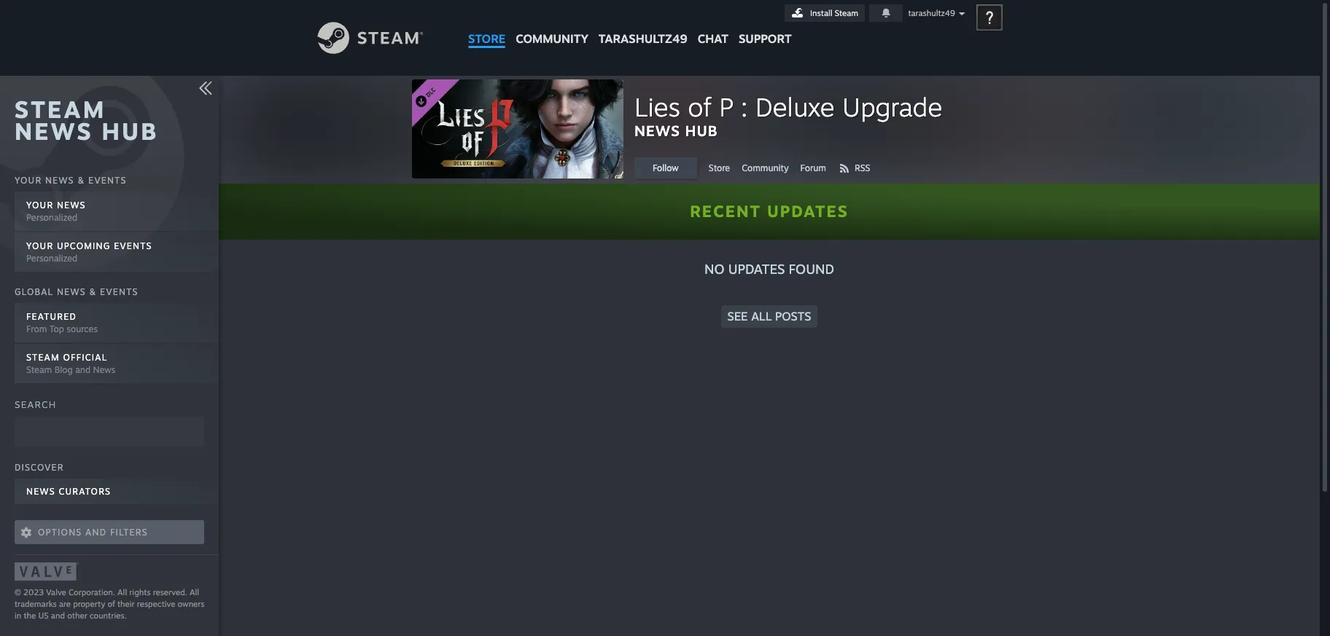 Task type: describe. For each thing, give the bounding box(es) containing it.
found
[[789, 261, 834, 277]]

no updates found
[[704, 261, 834, 277]]

2 all from the left
[[190, 588, 199, 598]]

news down discover
[[26, 486, 55, 497]]

see
[[727, 309, 748, 324]]

all
[[751, 309, 772, 324]]

updates
[[728, 261, 785, 277]]

countries.
[[90, 611, 127, 621]]

your upcoming events personalized
[[26, 240, 152, 264]]

filters
[[110, 527, 148, 538]]

global news & events
[[15, 287, 138, 298]]

curators
[[59, 486, 111, 497]]

steam up blog
[[26, 352, 60, 363]]

updates
[[767, 201, 849, 221]]

install steam link
[[785, 4, 865, 22]]

and inside © 2023 valve corporation. all rights reserved. all trademarks are property of their respective owners in the us and other countries.
[[51, 611, 65, 621]]

rights
[[129, 588, 151, 598]]

news inside your news personalized
[[57, 200, 86, 211]]

:
[[741, 91, 748, 123]]

your for your news personalized
[[26, 200, 53, 211]]

news curators
[[26, 486, 111, 497]]

news curators link
[[15, 479, 219, 506]]

store
[[468, 31, 506, 46]]

0 vertical spatial tarashultz49
[[908, 8, 955, 18]]

news inside lies of p : deluxe upgrade news hub
[[634, 122, 680, 140]]

events for your news & events
[[88, 175, 127, 186]]

are
[[59, 599, 71, 610]]

recent
[[690, 201, 761, 221]]

respective
[[137, 599, 175, 610]]

community
[[516, 31, 588, 46]]

support
[[739, 31, 792, 46]]

news up the featured at left
[[57, 287, 86, 298]]

events for global news & events
[[100, 287, 138, 298]]

community link
[[511, 0, 594, 53]]

property
[[73, 599, 105, 610]]

upcoming
[[57, 240, 111, 251]]

support link
[[734, 0, 797, 50]]

forum
[[800, 163, 826, 174]]

their
[[117, 599, 135, 610]]

top
[[49, 324, 64, 335]]

trademarks
[[15, 599, 57, 610]]

corporation.
[[69, 588, 115, 598]]

events inside your upcoming events personalized
[[114, 240, 152, 251]]

©
[[15, 588, 21, 598]]

in
[[15, 611, 21, 621]]

news up your news personalized in the top of the page
[[45, 175, 74, 186]]

1 all from the left
[[117, 588, 127, 598]]

lies
[[634, 91, 680, 123]]

store link
[[463, 0, 511, 53]]

featured from top sources
[[26, 311, 98, 335]]

chat link
[[693, 0, 734, 50]]

rss link
[[838, 158, 882, 179]]

store link
[[709, 158, 742, 179]]

install steam
[[810, 8, 858, 18]]

2023
[[23, 588, 44, 598]]

hub inside lies of p : deluxe upgrade news hub
[[685, 122, 718, 140]]

from
[[26, 324, 47, 335]]

posts
[[775, 309, 811, 324]]

p
[[719, 91, 733, 123]]

of inside lies of p : deluxe upgrade news hub
[[688, 91, 712, 123]]

official
[[63, 352, 107, 363]]



Task type: vqa. For each thing, say whether or not it's contained in the screenshot.
Global &
yes



Task type: locate. For each thing, give the bounding box(es) containing it.
community
[[742, 163, 789, 174]]

chat
[[698, 31, 729, 46]]

events right upcoming
[[114, 240, 152, 251]]

news inside steam official steam blog and news
[[93, 365, 115, 376]]

steam news hub
[[15, 95, 159, 146]]

1 horizontal spatial tarashultz49
[[908, 8, 955, 18]]

your
[[15, 175, 42, 186], [26, 200, 53, 211], [26, 240, 53, 251]]

0 vertical spatial events
[[88, 175, 127, 186]]

personalized
[[26, 212, 77, 223], [26, 253, 77, 264]]

of
[[688, 91, 712, 123], [107, 599, 115, 610]]

hub
[[102, 117, 159, 146], [685, 122, 718, 140]]

steam inside steam news hub
[[15, 95, 106, 124]]

2 personalized from the top
[[26, 253, 77, 264]]

events down your upcoming events personalized
[[100, 287, 138, 298]]

see all posts
[[727, 309, 811, 324]]

1 personalized from the top
[[26, 212, 77, 223]]

install
[[810, 8, 833, 18]]

the
[[24, 611, 36, 621]]

news inside steam news hub
[[15, 117, 93, 146]]

news
[[15, 117, 93, 146], [634, 122, 680, 140], [45, 175, 74, 186], [57, 200, 86, 211], [57, 287, 86, 298], [93, 365, 115, 376], [26, 486, 55, 497]]

hub inside steam news hub
[[102, 117, 159, 146]]

follow
[[653, 163, 679, 174]]

news up your news & events
[[15, 117, 93, 146]]

events
[[88, 175, 127, 186], [114, 240, 152, 251], [100, 287, 138, 298]]

personalized down your news & events
[[26, 212, 77, 223]]

steam official steam blog and news
[[26, 352, 115, 376]]

your for your upcoming events personalized
[[26, 240, 53, 251]]

reserved.
[[153, 588, 187, 598]]

&
[[78, 175, 85, 186], [89, 287, 97, 298]]

blog
[[54, 365, 73, 376]]

None text field
[[15, 417, 204, 447]]

0 horizontal spatial all
[[117, 588, 127, 598]]

us
[[38, 611, 49, 621]]

& for global
[[89, 287, 97, 298]]

tarashultz49
[[908, 8, 955, 18], [599, 31, 688, 46]]

2 vertical spatial and
[[51, 611, 65, 621]]

forum link
[[800, 158, 838, 179]]

all up owners at the left of page
[[190, 588, 199, 598]]

your inside your upcoming events personalized
[[26, 240, 53, 251]]

1 vertical spatial events
[[114, 240, 152, 251]]

1 vertical spatial your
[[26, 200, 53, 211]]

& up sources
[[89, 287, 97, 298]]

rss
[[855, 163, 870, 174]]

events down steam news hub
[[88, 175, 127, 186]]

and left filters
[[85, 527, 107, 538]]

your down your news & events
[[26, 200, 53, 211]]

tarashultz49 link
[[594, 0, 693, 53]]

and
[[75, 365, 90, 376], [85, 527, 107, 538], [51, 611, 65, 621]]

personalized down upcoming
[[26, 253, 77, 264]]

global
[[15, 287, 53, 298]]

steam
[[835, 8, 858, 18], [15, 95, 106, 124], [26, 352, 60, 363], [26, 365, 52, 376]]

owners
[[178, 599, 205, 610]]

your down your news personalized in the top of the page
[[26, 240, 53, 251]]

recent updates
[[690, 201, 849, 221]]

1 horizontal spatial hub
[[685, 122, 718, 140]]

1 vertical spatial tarashultz49
[[599, 31, 688, 46]]

0 horizontal spatial tarashultz49
[[599, 31, 688, 46]]

options
[[38, 527, 82, 538]]

search
[[15, 399, 57, 410]]

personalized inside your news personalized
[[26, 212, 77, 223]]

1 vertical spatial and
[[85, 527, 107, 538]]

news down the official
[[93, 365, 115, 376]]

store
[[709, 163, 730, 174]]

all
[[117, 588, 127, 598], [190, 588, 199, 598]]

0 vertical spatial of
[[688, 91, 712, 123]]

your inside your news personalized
[[26, 200, 53, 211]]

and down the official
[[75, 365, 90, 376]]

0 vertical spatial and
[[75, 365, 90, 376]]

1 vertical spatial personalized
[[26, 253, 77, 264]]

1 horizontal spatial of
[[688, 91, 712, 123]]

news up follow
[[634, 122, 680, 140]]

and down are
[[51, 611, 65, 621]]

0 vertical spatial your
[[15, 175, 42, 186]]

your news personalized
[[26, 200, 86, 223]]

personalized inside your upcoming events personalized
[[26, 253, 77, 264]]

1 horizontal spatial &
[[89, 287, 97, 298]]

of up countries.
[[107, 599, 115, 610]]

discover
[[15, 462, 64, 473]]

1 vertical spatial of
[[107, 599, 115, 610]]

0 horizontal spatial of
[[107, 599, 115, 610]]

of inside © 2023 valve corporation. all rights reserved. all trademarks are property of their respective owners in the us and other countries.
[[107, 599, 115, 610]]

lies of p : deluxe upgrade news hub
[[634, 91, 942, 140]]

of left p on the right top of the page
[[688, 91, 712, 123]]

sources
[[67, 324, 98, 335]]

& for your
[[78, 175, 85, 186]]

1 vertical spatial &
[[89, 287, 97, 298]]

your news & events
[[15, 175, 127, 186]]

featured
[[26, 311, 77, 322]]

steam right install
[[835, 8, 858, 18]]

steam up your news & events
[[15, 95, 106, 124]]

other
[[67, 611, 87, 621]]

0 horizontal spatial &
[[78, 175, 85, 186]]

0 vertical spatial &
[[78, 175, 85, 186]]

upgrade
[[842, 91, 942, 123]]

no
[[704, 261, 725, 277]]

your for your news & events
[[15, 175, 42, 186]]

options and filters
[[38, 527, 148, 538]]

your up your news personalized in the top of the page
[[15, 175, 42, 186]]

all up their
[[117, 588, 127, 598]]

and inside steam official steam blog and news
[[75, 365, 90, 376]]

community link
[[742, 158, 800, 179]]

valve
[[46, 588, 66, 598]]

© 2023 valve corporation. all rights reserved. all trademarks are property of their respective owners in the us and other countries.
[[15, 588, 205, 621]]

0 vertical spatial personalized
[[26, 212, 77, 223]]

1 horizontal spatial all
[[190, 588, 199, 598]]

deluxe
[[755, 91, 835, 123]]

news down your news & events
[[57, 200, 86, 211]]

steam left blog
[[26, 365, 52, 376]]

2 vertical spatial events
[[100, 287, 138, 298]]

0 horizontal spatial hub
[[102, 117, 159, 146]]

2 vertical spatial your
[[26, 240, 53, 251]]

& up your news personalized in the top of the page
[[78, 175, 85, 186]]



